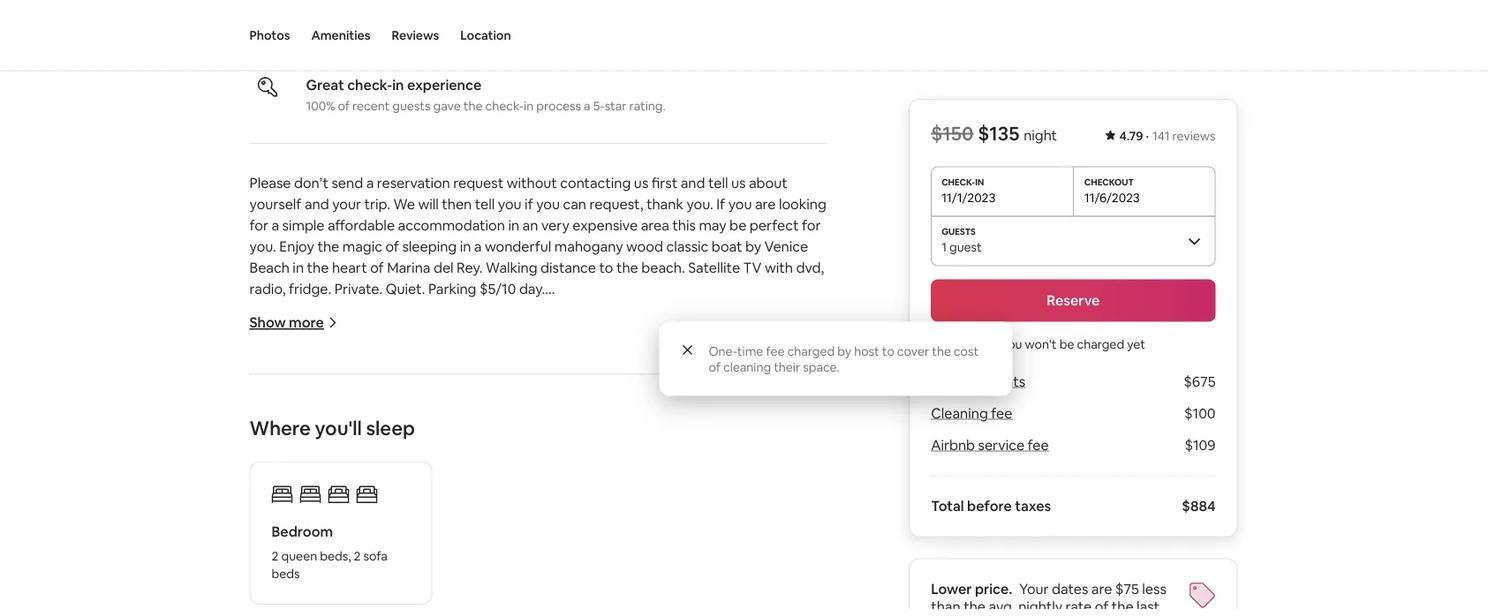 Task type: describe. For each thing, give the bounding box(es) containing it.
2 vertical spatial if
[[661, 598, 670, 609]]

1 horizontal spatial space
[[613, 576, 652, 594]]

couple.
[[250, 492, 297, 510]]

$5/10
[[480, 280, 516, 298]]

0 vertical spatial have
[[617, 386, 648, 404]]

across
[[464, 407, 506, 425]]

a down yourself
[[272, 216, 279, 234]]

is up major
[[279, 343, 289, 361]]

help
[[724, 449, 752, 467]]

for down the good
[[332, 513, 351, 531]]

amenities
[[311, 27, 371, 43]]

affordable inside please don't send a reservation request without contacting us first and tell us about yourself and your trip. we will then tell you if you can request, thank you. if you are looking for a simple affordable accommodation in an very expensive area this may be perfect for you. enjoy the magic of sleeping in a wonderful mahogany wood classic boat by venice beach in the heart of marina del rey. walking distance to the beach. satellite tv with dvd, radio, fridge. private. quiet. parking $5/10 day.
[[328, 216, 395, 234]]

0 horizontal spatial space
[[421, 343, 459, 361]]

and left it's
[[447, 470, 471, 488]]

it's
[[474, 470, 492, 488]]

boat
[[748, 364, 778, 382]]

if inside please don't send a reservation request without contacting us first and tell us about yourself and your trip. we will then tell you if you can request, thank you. if you are looking for a simple affordable accommodation in an very expensive area this may be perfect for you. enjoy the magic of sleeping in a wonderful mahogany wood classic boat by venice beach in the heart of marina del rey. walking distance to the beach. satellite tv with dvd, radio, fridge. private. quiet. parking $5/10 day.
[[525, 195, 533, 213]]

young
[[764, 470, 805, 488]]

is down research
[[320, 598, 330, 609]]

in down reviews button
[[392, 76, 404, 94]]

1 one from the left
[[354, 513, 378, 531]]

good
[[300, 492, 337, 510]]

boat inside please don't send a reservation request without contacting us first and tell us about yourself and your trip. we will then tell you if you can request, thank you. if you are looking for a simple affordable accommodation in an very expensive area this may be perfect for you. enjoy the magic of sleeping in a wonderful mahogany wood classic boat by venice beach in the heart of marina del rey. walking distance to the beach. satellite tv with dvd, radio, fridge. private. quiet. parking $5/10 day.
[[712, 237, 742, 255]]

1 horizontal spatial tell
[[708, 174, 728, 192]]

0 vertical spatial you
[[1001, 336, 1022, 352]]

thank
[[646, 195, 684, 213]]

1 vertical spatial price.
[[975, 580, 1013, 598]]

in up rey.
[[460, 237, 471, 255]]

the right sailboat
[[798, 576, 820, 594]]

charged for be
[[1077, 336, 1125, 352]]

beach.
[[642, 258, 685, 276]]

the left avg. at right
[[964, 598, 986, 609]]

a left the young
[[754, 470, 761, 488]]

$135 x 5 nights
[[931, 373, 1026, 391]]

an up some
[[250, 555, 265, 573]]

bedroom
[[272, 522, 333, 541]]

the up sailboat.
[[513, 449, 535, 467]]

enjoy
[[736, 428, 771, 446]]

of inside great location 100% of recent guests gave the location a 5-star rating.
[[338, 38, 350, 54]]

yourself
[[250, 195, 302, 213]]

malibu.
[[700, 364, 745, 382]]

the left less
[[1112, 598, 1134, 609]]

an up santa
[[479, 343, 495, 361]]

venice inside please don't send a reservation request without contacting us first and tell us about yourself and your trip. we will then tell you if you can request, thank you. if you are looking for a simple affordable accommodation in an very expensive area this may be perfect for you. enjoy the magic of sleeping in a wonderful mahogany wood classic boat by venice beach in the heart of marina del rey. walking distance to the beach. satellite tv with dvd, radio, fridge. private. quiet. parking $5/10 day.
[[765, 237, 808, 255]]

a up trip.
[[366, 174, 374, 192]]

in down enjoy at the left top of page
[[293, 258, 304, 276]]

you down look
[[531, 555, 555, 573]]

santa
[[483, 364, 519, 382]]

uncomfortable.
[[558, 598, 658, 609]]

if inside please don't send a reservation request without contacting us first and tell us about yourself and your trip. we will then tell you if you can request, thank you. if you are looking for a simple affordable accommodation in an very expensive area this may be perfect for you. enjoy the magic of sleeping in a wonderful mahogany wood classic boat by venice beach in the heart of marina del rey. walking distance to the beach. satellite tv with dvd, radio, fridge. private. quiet. parking $5/10 day.
[[717, 195, 725, 213]]

0 vertical spatial find
[[558, 576, 583, 594]]

this inside please don't send a reservation request without contacting us first and tell us about yourself and your trip. we will then tell you if you can request, thank you. if you are looking for a simple affordable accommodation in an very expensive area this may be perfect for you. enjoy the magic of sleeping in a wonderful mahogany wood classic boat by venice beach in the heart of marina del rey. walking distance to the beach. satellite tv with dvd, radio, fridge. private. quiet. parking $5/10 day.
[[672, 216, 696, 234]]

experience inside this is a wonderful private space at an affordable price to be centrally located near all major attractions like venice beach, santa monica, marina del rey and malibu. boat is equipped with basic equipment. cozy and romantic. you have access to separate bathrooms with hot showers just across the slip. please note that the on board toilette cannot be used. parking is public and it's $10/day. sleep under the stars and enjoy the pleasure of spending a night sleeping on the ocean. the gentle waves will help you sleep like a baby. the boat is 34 feet and it's a sailboat. perfect for a single person or a young couple. good for a couple with a kid. do not try to book if your party is more than 2! also do not book for one and show up with a guest. the price is clearly different for one or two people. if you have high expectations please look somewhere else. this is not a hotel. it's an experience at an affordable price. also if you have never been on a boat please do some research before booking. tall people may find this space small. being a sailboat the headroom is limited. older people may find this uncomfortable. if you suffer
[[268, 555, 341, 573]]

kid.
[[462, 492, 485, 510]]

being
[[694, 576, 731, 594]]

0 vertical spatial $135
[[978, 121, 1020, 146]]

sleep
[[569, 428, 604, 446]]

0 vertical spatial location
[[347, 15, 401, 34]]

1 2 from the left
[[272, 549, 279, 564]]

person
[[688, 470, 734, 488]]

1 horizontal spatial may
[[527, 576, 555, 594]]

private.
[[335, 280, 383, 298]]

a down the do
[[497, 513, 505, 531]]

0 vertical spatial price
[[568, 343, 601, 361]]

night inside this is a wonderful private space at an affordable price to be centrally located near all major attractions like venice beach, santa monica, marina del rey and malibu. boat is equipped with basic equipment. cozy and romantic. you have access to separate bathrooms with hot showers just across the slip. please note that the on board toilette cannot be used. parking is public and it's $10/day. sleep under the stars and enjoy the pleasure of spending a night sleeping on the ocean. the gentle waves will help you sleep like a baby. the boat is 34 feet and it's a sailboat. perfect for a single person or a young couple. good for a couple with a kid. do not try to book if your party is more than 2! also do not book for one and show up with a guest. the price is clearly different for one or two people. if you have high expectations please look somewhere else. this is not a hotel. it's an experience at an affordable price. also if you have never been on a boat please do some research before booking. tall people may find this space small. being a sailboat the headroom is limited. older people may find this uncomfortable. if you suffer
[[399, 449, 432, 467]]

·
[[1146, 128, 1149, 144]]

recent inside great check-in experience 100% of recent guests gave the check-in process a 5-star rating.
[[352, 98, 390, 114]]

1 horizontal spatial or
[[783, 513, 797, 531]]

than inside your dates are $75 less than the avg. nightly rate of the las
[[931, 598, 961, 609]]

0 vertical spatial please
[[493, 534, 535, 552]]

night inside $150 $135 night
[[1024, 126, 1057, 144]]

and down santa
[[497, 386, 522, 404]]

with inside please don't send a reservation request without contacting us first and tell us about yourself and your trip. we will then tell you if you can request, thank you. if you are looking for a simple affordable accommodation in an very expensive area this may be perfect for you. enjoy the magic of sleeping in a wonderful mahogany wood classic boat by venice beach in the heart of marina del rey. walking distance to the beach. satellite tv with dvd, radio, fridge. private. quiet. parking $5/10 day.
[[765, 258, 793, 276]]

with up used.
[[324, 407, 352, 425]]

separate
[[715, 386, 772, 404]]

of inside your dates are $75 less than the avg. nightly rate of the las
[[1095, 598, 1109, 609]]

with down feet
[[420, 492, 448, 510]]

to inside one-time fee charged by host to cover the cost of cleaning their space.
[[882, 343, 895, 359]]

1 horizontal spatial you.
[[687, 195, 713, 213]]

0 horizontal spatial sleep
[[366, 416, 415, 441]]

rating. inside great location 100% of recent guests gave the location a 5-star rating.
[[579, 38, 616, 54]]

be right won't
[[1060, 336, 1074, 352]]

party
[[654, 492, 689, 510]]

host
[[854, 343, 880, 359]]

to right try
[[557, 492, 571, 510]]

are inside your dates are $75 less than the avg. nightly rate of the las
[[1092, 580, 1112, 598]]

than inside this is a wonderful private space at an affordable price to be centrally located near all major attractions like venice beach, santa monica, marina del rey and malibu. boat is equipped with basic equipment. cozy and romantic. you have access to separate bathrooms with hot showers just across the slip. please note that the on board toilette cannot be used. parking is public and it's $10/day. sleep under the stars and enjoy the pleasure of spending a night sleeping on the ocean. the gentle waves will help you sleep like a baby. the boat is 34 feet and it's a sailboat. perfect for a single person or a young couple. good for a couple with a kid. do not try to book if your party is more than 2! also do not book for one and show up with a guest. the price is clearly different for one or two people. if you have high expectations please look somewhere else. this is not a hotel. it's an experience at an affordable price. also if you have never been on a boat please do some research before booking. tall people may find this space small. being a sailboat the headroom is limited. older people may find this uncomfortable. if you suffer
[[743, 492, 772, 510]]

0 horizontal spatial $135
[[931, 373, 961, 391]]

0 vertical spatial before
[[967, 497, 1012, 515]]

near
[[752, 343, 782, 361]]

please don't send a reservation request without contacting us first and tell us about yourself and your trip. we will then tell you if you can request, thank you. if you are looking for a simple affordable accommodation in an very expensive area this may be perfect for you. enjoy the magic of sleeping in a wonderful mahogany wood classic boat by venice beach in the heart of marina del rey. walking distance to the beach. satellite tv with dvd, radio, fridge. private. quiet. parking $5/10 day.
[[250, 174, 830, 298]]

show more
[[250, 314, 324, 332]]

gave inside great location 100% of recent guests gave the location a 5-star rating.
[[433, 38, 461, 54]]

all
[[785, 343, 799, 361]]

0 vertical spatial the
[[584, 449, 609, 467]]

is left 34
[[384, 470, 394, 488]]

will inside this is a wonderful private space at an affordable price to be centrally located near all major attractions like venice beach, santa monica, marina del rey and malibu. boat is equipped with basic equipment. cozy and romantic. you have access to separate bathrooms with hot showers just across the slip. please note that the on board toilette cannot be used. parking is public and it's $10/day. sleep under the stars and enjoy the pleasure of spending a night sleeping on the ocean. the gentle waves will help you sleep like a baby. the boat is 34 feet and it's a sailboat. perfect for a single person or a young couple. good for a couple with a kid. do not try to book if your party is more than 2! also do not book for one and show up with a guest. the price is clearly different for one or two people. if you have high expectations please look somewhere else. this is not a hotel. it's an experience at an affordable price. also if you have never been on a boat please do some research before booking. tall people may find this space small. being a sailboat the headroom is limited. older people may find this uncomfortable. if you suffer
[[700, 449, 721, 467]]

and right first
[[681, 174, 705, 192]]

you down about
[[728, 195, 752, 213]]

one-time fee charged by host to cover the cost of cleaning their space.
[[709, 343, 979, 375]]

2 2 from the left
[[354, 549, 361, 564]]

centrally
[[641, 343, 697, 361]]

great check-in experience 100% of recent guests gave the check-in process a 5-star rating.
[[306, 76, 666, 114]]

be left used.
[[298, 428, 315, 446]]

0 horizontal spatial do
[[250, 513, 267, 531]]

1 vertical spatial find
[[503, 598, 528, 609]]

trip.
[[364, 195, 390, 213]]

a right being
[[734, 576, 741, 594]]

the left slip.
[[509, 407, 531, 425]]

the down access
[[670, 407, 692, 425]]

by inside one-time fee charged by host to cover the cost of cleaning their space.
[[838, 343, 852, 359]]

a left kid.
[[451, 492, 459, 510]]

looking
[[779, 195, 827, 213]]

rey
[[645, 364, 669, 382]]

1 vertical spatial tell
[[475, 195, 495, 213]]

spending
[[325, 449, 385, 467]]

to left centrally
[[604, 343, 618, 361]]

4.79
[[1119, 128, 1143, 144]]

fridge.
[[289, 280, 331, 298]]

cover
[[897, 343, 929, 359]]

in left very
[[508, 216, 519, 234]]

the down the wood
[[616, 258, 638, 276]]

your inside this is a wonderful private space at an affordable price to be centrally located near all major attractions like venice beach, santa monica, marina del rey and malibu. boat is equipped with basic equipment. cozy and romantic. you have access to separate bathrooms with hot showers just across the slip. please note that the on board toilette cannot be used. parking is public and it's $10/day. sleep under the stars and enjoy the pleasure of spending a night sleeping on the ocean. the gentle waves will help you sleep like a baby. the boat is 34 feet and it's a sailboat. perfect for a single person or a young couple. good for a couple with a kid. do not try to book if your party is more than 2! also do not book for one and show up with a guest. the price is clearly different for one or two people. if you have high expectations please look somewhere else. this is not a hotel. it's an experience at an affordable price. also if you have never been on a boat please do some research before booking. tall people may find this space small. being a sailboat the headroom is limited. older people may find this uncomfortable. if you suffer
[[622, 492, 651, 510]]

time
[[737, 343, 763, 359]]

sailboat
[[744, 576, 795, 594]]

1 horizontal spatial this
[[586, 576, 610, 594]]

dvd,
[[796, 258, 824, 276]]

nights
[[986, 373, 1026, 391]]

before inside this is a wonderful private space at an affordable price to be centrally located near all major attractions like venice beach, santa monica, marina del rey and malibu. boat is equipped with basic equipment. cozy and romantic. you have access to separate bathrooms with hot showers just across the slip. please note that the on board toilette cannot be used. parking is public and it's $10/day. sleep under the stars and enjoy the pleasure of spending a night sleeping on the ocean. the gentle waves will help you sleep like a baby. the boat is 34 feet and it's a sailboat. perfect for a single person or a young couple. good for a couple with a kid. do not try to book if your party is more than 2! also do not book for one and show up with a guest. the price is clearly different for one or two people. if you have high expectations please look somewhere else. this is not a hotel. it's an experience at an affordable price. also if you have never been on a boat please do some research before booking. tall people may find this space small. being a sailboat the headroom is limited. older people may find this uncomfortable. if you suffer
[[348, 576, 392, 594]]

great location 100% of recent guests gave the location a 5-star rating.
[[306, 15, 616, 54]]

0 horizontal spatial people
[[423, 598, 469, 609]]

guest.
[[508, 513, 549, 531]]

1 horizontal spatial on
[[668, 555, 685, 573]]

people.
[[250, 534, 298, 552]]

of inside this is a wonderful private space at an affordable price to be centrally located near all major attractions like venice beach, santa monica, marina del rey and malibu. boat is equipped with basic equipment. cozy and romantic. you have access to separate bathrooms with hot showers just across the slip. please note that the on board toilette cannot be used. parking is public and it's $10/day. sleep under the stars and enjoy the pleasure of spending a night sleeping on the ocean. the gentle waves will help you sleep like a baby. the boat is 34 feet and it's a sailboat. perfect for a single person or a young couple. good for a couple with a kid. do not try to book if your party is more than 2! also do not book for one and show up with a guest. the price is clearly different for one or two people. if you have high expectations please look somewhere else. this is not a hotel. it's an experience at an affordable price. also if you have never been on a boat please do some research before booking. tall people may find this space small. being a sailboat the headroom is limited. older people may find this uncomfortable. if you suffer
[[308, 449, 322, 467]]

is up somewhere in the bottom of the page
[[616, 513, 625, 531]]

0 horizontal spatial at
[[344, 555, 357, 573]]

day.
[[519, 280, 545, 298]]

you down enjoy
[[755, 449, 779, 467]]

for down yourself
[[250, 216, 268, 234]]

1 horizontal spatial people
[[479, 576, 524, 594]]

$675
[[1184, 373, 1216, 391]]

hot
[[355, 407, 378, 425]]

for down 'looking'
[[802, 216, 821, 234]]

2 vertical spatial have
[[558, 555, 589, 573]]

equipment.
[[383, 386, 458, 404]]

2 vertical spatial may
[[472, 598, 500, 609]]

be left centrally
[[621, 343, 638, 361]]

an down the high at the left of page
[[360, 555, 376, 573]]

a up rey.
[[474, 237, 482, 255]]

yet
[[1127, 336, 1146, 352]]

your dates are $75 less than the avg. nightly rate of the las
[[931, 580, 1167, 609]]

0 horizontal spatial more
[[289, 314, 324, 332]]

0 horizontal spatial not
[[270, 513, 292, 531]]

1 vertical spatial this
[[681, 534, 707, 552]]

without
[[507, 174, 557, 192]]

won't
[[1025, 336, 1057, 352]]

2 horizontal spatial on
[[695, 407, 712, 425]]

fee for time
[[766, 343, 785, 359]]

you up very
[[536, 195, 560, 213]]

0 vertical spatial book
[[574, 492, 607, 510]]

show
[[250, 314, 286, 332]]

for down gentle
[[615, 470, 634, 488]]

reserve
[[1047, 291, 1100, 310]]

is down different
[[710, 534, 720, 552]]

0 vertical spatial check-
[[347, 76, 392, 94]]

0 vertical spatial like
[[364, 364, 386, 382]]

$884
[[1182, 497, 1216, 515]]

single
[[648, 470, 685, 488]]

you down the good
[[313, 534, 337, 552]]

1 vertical spatial check-
[[485, 98, 524, 114]]

sleeping inside please don't send a reservation request without contacting us first and tell us about yourself and your trip. we will then tell you if you can request, thank you. if you are looking for a simple affordable accommodation in an very expensive area this may be perfect for you. enjoy the magic of sleeping in a wonderful mahogany wood classic boat by venice beach in the heart of marina del rey. walking distance to the beach. satellite tv with dvd, radio, fridge. private. quiet. parking $5/10 day.
[[402, 237, 457, 255]]

venice inside this is a wonderful private space at an affordable price to be centrally located near all major attractions like venice beach, santa monica, marina del rey and malibu. boat is equipped with basic equipment. cozy and romantic. you have access to separate bathrooms with hot showers just across the slip. please note that the on board toilette cannot be used. parking is public and it's $10/day. sleep under the stars and enjoy the pleasure of spending a night sleeping on the ocean. the gentle waves will help you sleep like a baby. the boat is 34 feet and it's a sailboat. perfect for a single person or a young couple. good for a couple with a kid. do not try to book if your party is more than 2! also do not book for one and show up with a guest. the price is clearly different for one or two people. if you have high expectations please look somewhere else. this is not a hotel. it's an experience at an affordable price. also if you have never been on a boat please do some research before booking. tall people may find this space small. being a sailboat the headroom is limited. older people may find this uncomfortable. if you suffer
[[389, 364, 433, 382]]

price breakdown dialog
[[659, 322, 1013, 396]]

classic
[[666, 237, 709, 255]]

0 horizontal spatial like
[[250, 470, 271, 488]]

a left 'couple'
[[362, 492, 370, 510]]

is down all
[[781, 364, 791, 382]]

and up access
[[672, 364, 697, 382]]

please inside please don't send a reservation request without contacting us first and tell us about yourself and your trip. we will then tell you if you can request, thank you. if you are looking for a simple affordable accommodation in an very expensive area this may be perfect for you. enjoy the magic of sleeping in a wonderful mahogany wood classic boat by venice beach in the heart of marina del rey. walking distance to the beach. satellite tv with dvd, radio, fridge. private. quiet. parking $5/10 day.
[[250, 174, 291, 192]]

0 horizontal spatial you.
[[250, 237, 276, 255]]

with down kid.
[[466, 513, 494, 531]]

the up the fridge.
[[307, 258, 329, 276]]

a right it's
[[495, 470, 503, 488]]

1 vertical spatial boat
[[351, 470, 381, 488]]

$100
[[1185, 405, 1216, 423]]

we
[[393, 195, 415, 213]]

you won't be charged yet
[[1001, 336, 1146, 352]]

1 vertical spatial fee
[[991, 405, 1013, 423]]

a inside great check-in experience 100% of recent guests gave the check-in process a 5-star rating.
[[584, 98, 591, 114]]

1 horizontal spatial at
[[463, 343, 476, 361]]

try
[[535, 492, 554, 510]]

up
[[446, 513, 463, 531]]

1 vertical spatial if
[[611, 492, 619, 510]]

clearly
[[629, 513, 671, 531]]

satellite
[[688, 258, 740, 276]]

tv
[[743, 258, 762, 276]]

0 vertical spatial not
[[510, 492, 532, 510]]

don't
[[294, 174, 329, 192]]

1 horizontal spatial the
[[552, 513, 577, 531]]

about
[[749, 174, 788, 192]]

your inside please don't send a reservation request without contacting us first and tell us about yourself and your trip. we will then tell you if you can request, thank you. if you are looking for a simple affordable accommodation in an very expensive area this may be perfect for you. enjoy the magic of sleeping in a wonderful mahogany wood classic boat by venice beach in the heart of marina del rey. walking distance to the beach. satellite tv with dvd, radio, fridge. private. quiet. parking $5/10 day.
[[332, 195, 361, 213]]

a down pleasure
[[274, 470, 282, 488]]

are inside please don't send a reservation request without contacting us first and tell us about yourself and your trip. we will then tell you if you can request, thank you. if you are looking for a simple affordable accommodation in an very expensive area this may be perfect for you. enjoy the magic of sleeping in a wonderful mahogany wood classic boat by venice beach in the heart of marina del rey. walking distance to the beach. satellite tv with dvd, radio, fridge. private. quiet. parking $5/10 day.
[[755, 195, 776, 213]]

expectations
[[405, 534, 490, 552]]

141
[[1153, 128, 1170, 144]]

is up different
[[692, 492, 702, 510]]

the inside great location 100% of recent guests gave the location a 5-star rating.
[[463, 38, 483, 54]]

0 horizontal spatial on
[[493, 449, 510, 467]]

2 vertical spatial if
[[520, 555, 528, 573]]

heart
[[332, 258, 367, 276]]

$150 $135 night
[[931, 121, 1057, 146]]

cleaning fee
[[931, 405, 1013, 423]]

bathrooms
[[250, 407, 321, 425]]

1 vertical spatial do
[[777, 555, 795, 573]]

100% inside great check-in experience 100% of recent guests gave the check-in process a 5-star rating.
[[306, 98, 335, 114]]

booking.
[[395, 576, 451, 594]]

contacting
[[560, 174, 631, 192]]

where
[[250, 416, 311, 441]]

wood
[[626, 237, 663, 255]]

you down without
[[498, 195, 522, 213]]

total before taxes
[[931, 497, 1051, 515]]

can
[[563, 195, 587, 213]]

taxes
[[1015, 497, 1051, 515]]

showers
[[381, 407, 435, 425]]

of down magic
[[370, 258, 384, 276]]

by inside please don't send a reservation request without contacting us first and tell us about yourself and your trip. we will then tell you if you can request, thank you. if you are looking for a simple affordable accommodation in an very expensive area this may be perfect for you. enjoy the magic of sleeping in a wonderful mahogany wood classic boat by venice beach in the heart of marina del rey. walking distance to the beach. satellite tv with dvd, radio, fridge. private. quiet. parking $5/10 day.
[[745, 237, 761, 255]]



Task type: locate. For each thing, give the bounding box(es) containing it.
a inside great location 100% of recent guests gave the location a 5-star rating.
[[534, 38, 540, 54]]

more inside this is a wonderful private space at an affordable price to be centrally located near all major attractions like venice beach, santa monica, marina del rey and malibu. boat is equipped with basic equipment. cozy and romantic. you have access to separate bathrooms with hot showers just across the slip. please note that the on board toilette cannot be used. parking is public and it's $10/day. sleep under the stars and enjoy the pleasure of spending a night sleeping on the ocean. the gentle waves will help you sleep like a baby. the boat is 34 feet and it's a sailboat. perfect for a single person or a young couple. good for a couple with a kid. do not try to book if your party is more than 2! also do not book for one and show up with a guest. the price is clearly different for one or two people. if you have high expectations please look somewhere else. this is not a hotel. it's an experience at an affordable price. also if you have never been on a boat please do some research before booking. tall people may find this space small. being a sailboat the headroom is limited. older people may find this uncomfortable. if you suffer
[[705, 492, 740, 510]]

guests inside great location 100% of recent guests gave the location a 5-star rating.
[[392, 38, 431, 54]]

show more button
[[250, 314, 338, 332]]

2 vertical spatial this
[[531, 598, 555, 609]]

rey.
[[457, 258, 483, 276]]

the up look
[[552, 513, 577, 531]]

del inside this is a wonderful private space at an affordable price to be centrally located near all major attractions like venice beach, santa monica, marina del rey and malibu. boat is equipped with basic equipment. cozy and romantic. you have access to separate bathrooms with hot showers just across the slip. please note that the on board toilette cannot be used. parking is public and it's $10/day. sleep under the stars and enjoy the pleasure of spending a night sleeping on the ocean. the gentle waves will help you sleep like a baby. the boat is 34 feet and it's a sailboat. perfect for a single person or a young couple. good for a couple with a kid. do not try to book if your party is more than 2! also do not book for one and show up with a guest. the price is clearly different for one or two people. if you have high expectations please look somewhere else. this is not a hotel. it's an experience at an affordable price. also if you have never been on a boat please do some research before booking. tall people may find this space small. being a sailboat the headroom is limited. older people may find this uncomfortable. if you suffer
[[622, 364, 642, 382]]

del left rey
[[622, 364, 642, 382]]

1 great from the top
[[306, 15, 344, 34]]

experience
[[407, 76, 482, 94], [268, 555, 341, 573]]

great inside great location 100% of recent guests gave the location a 5-star rating.
[[306, 15, 344, 34]]

may up 'classic'
[[699, 216, 727, 234]]

the down location
[[463, 98, 483, 114]]

0 vertical spatial tell
[[708, 174, 728, 192]]

0 horizontal spatial location
[[347, 15, 401, 34]]

5- inside great location 100% of recent guests gave the location a 5-star rating.
[[543, 38, 555, 54]]

by left host
[[838, 343, 852, 359]]

1 horizontal spatial are
[[1092, 580, 1112, 598]]

and down board
[[709, 428, 733, 446]]

11/1/2023
[[942, 189, 996, 205]]

a up "small."
[[688, 555, 695, 573]]

0 vertical spatial also
[[790, 492, 818, 510]]

guests
[[392, 38, 431, 54], [392, 98, 431, 114]]

a down gentle
[[637, 470, 645, 488]]

the down 'that'
[[649, 428, 671, 446]]

1 horizontal spatial rating.
[[629, 98, 666, 114]]

to right host
[[882, 343, 895, 359]]

wonderful up walking
[[485, 237, 551, 255]]

sleep down basic on the left
[[366, 416, 415, 441]]

please inside this is a wonderful private space at an affordable price to be centrally located near all major attractions like venice beach, santa monica, marina del rey and malibu. boat is equipped with basic equipment. cozy and romantic. you have access to separate bathrooms with hot showers just across the slip. please note that the on board toilette cannot be used. parking is public and it's $10/day. sleep under the stars and enjoy the pleasure of spending a night sleeping on the ocean. the gentle waves will help you sleep like a baby. the boat is 34 feet and it's a sailboat. perfect for a single person or a young couple. good for a couple with a kid. do not try to book if your party is more than 2! also do not book for one and show up with a guest. the price is clearly different for one or two people. if you have high expectations please look somewhere else. this is not a hotel. it's an experience at an affordable price. also if you have never been on a boat please do some research before booking. tall people may find this space small. being a sailboat the headroom is limited. older people may find this uncomfortable. if you suffer
[[562, 407, 603, 425]]

not down different
[[723, 534, 745, 552]]

0 horizontal spatial one
[[354, 513, 378, 531]]

star up process
[[555, 38, 577, 54]]

del left rey.
[[434, 258, 454, 276]]

0 vertical spatial 100%
[[306, 38, 335, 54]]

0 horizontal spatial may
[[472, 598, 500, 609]]

marina
[[387, 258, 431, 276], [576, 364, 619, 382]]

1 vertical spatial recent
[[352, 98, 390, 114]]

0 vertical spatial parking
[[428, 280, 477, 298]]

us
[[634, 174, 649, 192], [731, 174, 746, 192]]

sleeping up it's
[[435, 449, 490, 467]]

1 vertical spatial you
[[590, 386, 614, 404]]

the inside great check-in experience 100% of recent guests gave the check-in process a 5-star rating.
[[463, 98, 483, 114]]

rating.
[[579, 38, 616, 54], [629, 98, 666, 114]]

reviews
[[1173, 128, 1216, 144]]

$135
[[978, 121, 1020, 146], [931, 373, 961, 391]]

fee inside one-time fee charged by host to cover the cost of cleaning their space.
[[766, 343, 785, 359]]

price. up tall
[[449, 555, 486, 573]]

rating. inside great check-in experience 100% of recent guests gave the check-in process a 5-star rating.
[[629, 98, 666, 114]]

$10/day.
[[512, 428, 565, 446]]

1 vertical spatial you.
[[250, 237, 276, 255]]

0 horizontal spatial this
[[250, 343, 276, 361]]

you inside this is a wonderful private space at an affordable price to be centrally located near all major attractions like venice beach, santa monica, marina del rey and malibu. boat is equipped with basic equipment. cozy and romantic. you have access to separate bathrooms with hot showers just across the slip. please note that the on board toilette cannot be used. parking is public and it's $10/day. sleep under the stars and enjoy the pleasure of spending a night sleeping on the ocean. the gentle waves will help you sleep like a baby. the boat is 34 feet and it's a sailboat. perfect for a single person or a young couple. good for a couple with a kid. do not try to book if your party is more than 2! also do not book for one and show up with a guest. the price is clearly different for one or two people. if you have high expectations please look somewhere else. this is not a hotel. it's an experience at an affordable price. also if you have never been on a boat please do some research before booking. tall people may find this space small. being a sailboat the headroom is limited. older people may find this uncomfortable. if you suffer
[[590, 386, 614, 404]]

this is a wonderful private space at an affordable price to be centrally located near all major attractions like venice beach, santa monica, marina del rey and malibu. boat is equipped with basic equipment. cozy and romantic. you have access to separate bathrooms with hot showers just across the slip. please note that the on board toilette cannot be used. parking is public and it's $10/day. sleep under the stars and enjoy the pleasure of spending a night sleeping on the ocean. the gentle waves will help you sleep like a baby. the boat is 34 feet and it's a sailboat. perfect for a single person or a young couple. good for a couple with a kid. do not try to book if your party is more than 2! also do not book for one and show up with a guest. the price is clearly different for one or two people. if you have high expectations please look somewhere else. this is not a hotel. it's an experience at an affordable price. also if you have never been on a boat please do some research before booking. tall people may find this space small. being a sailboat the headroom is limited. older people may find this uncomfortable. if you suffer 
[[250, 343, 829, 609]]

book down "perfect"
[[574, 492, 607, 510]]

location button
[[460, 0, 511, 71]]

0 horizontal spatial rating.
[[579, 38, 616, 54]]

gentle
[[612, 449, 654, 467]]

a left 'hotel.'
[[748, 534, 756, 552]]

price. inside this is a wonderful private space at an affordable price to be centrally located near all major attractions like venice beach, santa monica, marina del rey and malibu. boat is equipped with basic equipment. cozy and romantic. you have access to separate bathrooms with hot showers just across the slip. please note that the on board toilette cannot be used. parking is public and it's $10/day. sleep under the stars and enjoy the pleasure of spending a night sleeping on the ocean. the gentle waves will help you sleep like a baby. the boat is 34 feet and it's a sailboat. perfect for a single person or a young couple. good for a couple with a kid. do not try to book if your party is more than 2! also do not book for one and show up with a guest. the price is clearly different for one or two people. if you have high expectations please look somewhere else. this is not a hotel. it's an experience at an affordable price. also if you have never been on a boat please do some research before booking. tall people may find this space small. being a sailboat the headroom is limited. older people may find this uncomfortable. if you suffer
[[449, 555, 486, 573]]

1 horizontal spatial price.
[[975, 580, 1013, 598]]

0 horizontal spatial or
[[737, 470, 751, 488]]

at
[[463, 343, 476, 361], [344, 555, 357, 573]]

0 vertical spatial on
[[695, 407, 712, 425]]

of right magic
[[385, 237, 399, 255]]

fee up service
[[991, 405, 1013, 423]]

1 horizontal spatial fee
[[991, 405, 1013, 423]]

at left sofa
[[344, 555, 357, 573]]

and down don't
[[305, 195, 329, 213]]

for right the good
[[340, 492, 359, 510]]

than left avg. at right
[[931, 598, 961, 609]]

please up sleep
[[562, 407, 603, 425]]

to inside please don't send a reservation request without contacting us first and tell us about yourself and your trip. we will then tell you if you can request, thank you. if you are looking for a simple affordable accommodation in an very expensive area this may be perfect for you. enjoy the magic of sleeping in a wonderful mahogany wood classic boat by venice beach in the heart of marina del rey. walking distance to the beach. satellite tv with dvd, radio, fridge. private. quiet. parking $5/10 day.
[[599, 258, 613, 276]]

lower price.
[[931, 580, 1013, 598]]

0 vertical spatial by
[[745, 237, 761, 255]]

pleasure
[[250, 449, 305, 467]]

board
[[715, 407, 753, 425]]

1 vertical spatial price
[[580, 513, 613, 531]]

charged for fee
[[788, 343, 835, 359]]

find down "guest."
[[503, 598, 528, 609]]

1 horizontal spatial charged
[[1077, 336, 1125, 352]]

like up basic on the left
[[364, 364, 386, 382]]

this up 'classic'
[[672, 216, 696, 234]]

of inside one-time fee charged by host to cover the cost of cleaning their space.
[[709, 359, 721, 375]]

2 vertical spatial not
[[723, 534, 745, 552]]

2 great from the top
[[306, 76, 344, 94]]

star inside great location 100% of recent guests gave the location a 5-star rating.
[[555, 38, 577, 54]]

sleep inside this is a wonderful private space at an affordable price to be centrally located near all major attractions like venice beach, santa monica, marina del rey and malibu. boat is equipped with basic equipment. cozy and romantic. you have access to separate bathrooms with hot showers just across the slip. please note that the on board toilette cannot be used. parking is public and it's $10/day. sleep under the stars and enjoy the pleasure of spending a night sleeping on the ocean. the gentle waves will help you sleep like a baby. the boat is 34 feet and it's a sailboat. perfect for a single person or a young couple. good for a couple with a kid. do not try to book if your party is more than 2! also do not book for one and show up with a guest. the price is clearly different for one or two people. if you have high expectations please look somewhere else. this is not a hotel. it's an experience at an affordable price. also if you have never been on a boat please do some research before booking. tall people may find this space small. being a sailboat the headroom is limited. older people may find this uncomfortable. if you suffer
[[782, 449, 817, 467]]

or
[[737, 470, 751, 488], [783, 513, 797, 531]]

send
[[332, 174, 363, 192]]

0 vertical spatial sleep
[[366, 416, 415, 441]]

0 vertical spatial this
[[250, 343, 276, 361]]

it's
[[490, 428, 509, 446]]

you down "small."
[[673, 598, 697, 609]]

the inside one-time fee charged by host to cover the cost of cleaning their space.
[[932, 343, 951, 359]]

1 vertical spatial please
[[732, 555, 774, 573]]

1 horizontal spatial venice
[[765, 237, 808, 255]]

0 vertical spatial if
[[525, 195, 533, 213]]

1 horizontal spatial check-
[[485, 98, 524, 114]]

1 vertical spatial night
[[399, 449, 432, 467]]

parking down rey.
[[428, 280, 477, 298]]

0 horizontal spatial night
[[399, 449, 432, 467]]

in left process
[[524, 98, 534, 114]]

check-
[[347, 76, 392, 94], [485, 98, 524, 114]]

this up 'uncomfortable.'
[[586, 576, 610, 594]]

feet
[[416, 470, 443, 488]]

1 vertical spatial also
[[489, 555, 517, 573]]

experience inside great check-in experience 100% of recent guests gave the check-in process a 5-star rating.
[[407, 76, 482, 94]]

1 vertical spatial guests
[[392, 98, 431, 114]]

distance
[[541, 258, 596, 276]]

with down attractions
[[315, 386, 343, 404]]

2 100% from the top
[[306, 98, 335, 114]]

0 horizontal spatial star
[[555, 38, 577, 54]]

1 horizontal spatial more
[[705, 492, 740, 510]]

2 vertical spatial boat
[[699, 555, 729, 573]]

will inside please don't send a reservation request without contacting us first and tell us about yourself and your trip. we will then tell you if you can request, thank you. if you are looking for a simple affordable accommodation in an very expensive area this may be perfect for you. enjoy the magic of sleeping in a wonderful mahogany wood classic boat by venice beach in the heart of marina del rey. walking distance to the beach. satellite tv with dvd, radio, fridge. private. quiet. parking $5/10 day.
[[418, 195, 439, 213]]

waves
[[657, 449, 697, 467]]

location
[[460, 27, 511, 43]]

have down look
[[558, 555, 589, 573]]

parking inside please don't send a reservation request without contacting us first and tell us about yourself and your trip. we will then tell you if you can request, thank you. if you are looking for a simple affordable accommodation in an very expensive area this may be perfect for you. enjoy the magic of sleeping in a wonderful mahogany wood classic boat by venice beach in the heart of marina del rey. walking distance to the beach. satellite tv with dvd, radio, fridge. private. quiet. parking $5/10 day.
[[428, 280, 477, 298]]

1 vertical spatial parking
[[356, 428, 404, 446]]

$150
[[931, 121, 974, 146]]

0 horizontal spatial please
[[493, 534, 535, 552]]

experience down great location 100% of recent guests gave the location a 5-star rating.
[[407, 76, 482, 94]]

a right the spending
[[388, 449, 396, 467]]

equipped
[[250, 386, 312, 404]]

2 left sofa
[[354, 549, 361, 564]]

1 horizontal spatial star
[[605, 98, 627, 114]]

please
[[493, 534, 535, 552], [732, 555, 774, 573]]

0 vertical spatial recent
[[352, 38, 390, 54]]

1 horizontal spatial 2
[[354, 549, 361, 564]]

1 vertical spatial if
[[301, 534, 310, 552]]

1 vertical spatial please
[[562, 407, 603, 425]]

affordable up booking.
[[379, 555, 446, 573]]

1 gave from the top
[[433, 38, 461, 54]]

0 vertical spatial do
[[250, 513, 267, 531]]

this
[[250, 343, 276, 361], [681, 534, 707, 552]]

0 horizontal spatial book
[[295, 513, 329, 531]]

magic
[[342, 237, 382, 255]]

by up 'tv'
[[745, 237, 761, 255]]

recent left reviews button
[[352, 38, 390, 54]]

is down showers
[[407, 428, 417, 446]]

access
[[651, 386, 695, 404]]

0 horizontal spatial have
[[340, 534, 371, 552]]

5-
[[543, 38, 555, 54], [593, 98, 605, 114]]

1 horizontal spatial del
[[622, 364, 642, 382]]

us left first
[[634, 174, 649, 192]]

0 horizontal spatial this
[[531, 598, 555, 609]]

not up "guest."
[[510, 492, 532, 510]]

two
[[800, 513, 826, 531]]

have up note
[[617, 386, 648, 404]]

a
[[534, 38, 540, 54], [584, 98, 591, 114], [366, 174, 374, 192], [272, 216, 279, 234], [474, 237, 482, 255], [292, 343, 299, 361], [388, 449, 396, 467], [274, 470, 282, 488], [495, 470, 503, 488], [637, 470, 645, 488], [754, 470, 761, 488], [362, 492, 370, 510], [451, 492, 459, 510], [497, 513, 505, 531], [748, 534, 756, 552], [688, 555, 695, 573], [734, 576, 741, 594]]

0 vertical spatial are
[[755, 195, 776, 213]]

100% down amenities
[[306, 98, 335, 114]]

you
[[498, 195, 522, 213], [536, 195, 560, 213], [728, 195, 752, 213], [755, 449, 779, 467], [313, 534, 337, 552], [531, 555, 555, 573], [673, 598, 697, 609]]

may down tall
[[472, 598, 500, 609]]

5- inside great check-in experience 100% of recent guests gave the check-in process a 5-star rating.
[[593, 98, 605, 114]]

space down been at left bottom
[[613, 576, 652, 594]]

price up somewhere in the bottom of the page
[[580, 513, 613, 531]]

1 vertical spatial sleep
[[782, 449, 817, 467]]

an left very
[[523, 216, 538, 234]]

boat up being
[[699, 555, 729, 573]]

photos button
[[250, 0, 290, 71]]

mahogany
[[555, 237, 623, 255]]

0 vertical spatial marina
[[387, 258, 431, 276]]

an inside please don't send a reservation request without contacting us first and tell us about yourself and your trip. we will then tell you if you can request, thank you. if you are looking for a simple affordable accommodation in an very expensive area this may be perfect for you. enjoy the magic of sleeping in a wonderful mahogany wood classic boat by venice beach in the heart of marina del rey. walking distance to the beach. satellite tv with dvd, radio, fridge. private. quiet. parking $5/10 day.
[[523, 216, 538, 234]]

been
[[632, 555, 665, 573]]

where you'll sleep
[[250, 416, 415, 441]]

1 horizontal spatial location
[[485, 38, 531, 54]]

gave
[[433, 38, 461, 54], [433, 98, 461, 114]]

0 horizontal spatial parking
[[356, 428, 404, 446]]

1 vertical spatial have
[[340, 534, 371, 552]]

are down about
[[755, 195, 776, 213]]

1 horizontal spatial wonderful
[[485, 237, 551, 255]]

guests inside great check-in experience 100% of recent guests gave the check-in process a 5-star rating.
[[392, 98, 431, 114]]

0 horizontal spatial marina
[[387, 258, 431, 276]]

stars
[[674, 428, 706, 446]]

100% inside great location 100% of recent guests gave the location a 5-star rating.
[[306, 38, 335, 54]]

request
[[453, 174, 504, 192]]

2 vertical spatial affordable
[[379, 555, 446, 573]]

else.
[[649, 534, 678, 552]]

nightly
[[1019, 598, 1063, 609]]

wonderful inside please don't send a reservation request without contacting us first and tell us about yourself and your trip. we will then tell you if you can request, thank you. if you are looking for a simple affordable accommodation in an very expensive area this may be perfect for you. enjoy the magic of sleeping in a wonderful mahogany wood classic boat by venice beach in the heart of marina del rey. walking distance to the beach. satellite tv with dvd, radio, fridge. private. quiet. parking $5/10 day.
[[485, 237, 551, 255]]

1 vertical spatial 5-
[[593, 98, 605, 114]]

guests right amenities
[[392, 38, 431, 54]]

do down 'hotel.'
[[777, 555, 795, 573]]

2 horizontal spatial not
[[723, 534, 745, 552]]

your down send
[[332, 195, 361, 213]]

then
[[442, 195, 472, 213]]

fee for service
[[1028, 436, 1049, 454]]

a down show more button
[[292, 343, 299, 361]]

of inside great check-in experience 100% of recent guests gave the check-in process a 5-star rating.
[[338, 98, 350, 114]]

venice up equipment.
[[389, 364, 433, 382]]

this up major
[[250, 343, 276, 361]]

and down across
[[463, 428, 487, 446]]

price
[[568, 343, 601, 361], [580, 513, 613, 531]]

affordable up monica,
[[498, 343, 565, 361]]

2 one from the left
[[756, 513, 780, 531]]

for
[[250, 216, 268, 234], [802, 216, 821, 234], [615, 470, 634, 488], [340, 492, 359, 510], [332, 513, 351, 531], [734, 513, 753, 531]]

gave inside great check-in experience 100% of recent guests gave the check-in process a 5-star rating.
[[433, 98, 461, 114]]

expensive
[[573, 216, 638, 234]]

0 horizontal spatial charged
[[788, 343, 835, 359]]

find
[[558, 576, 583, 594], [503, 598, 528, 609]]

1 vertical spatial more
[[705, 492, 740, 510]]

on up "small."
[[668, 555, 685, 573]]

parking inside this is a wonderful private space at an affordable price to be centrally located near all major attractions like venice beach, santa monica, marina del rey and malibu. boat is equipped with basic equipment. cozy and romantic. you have access to separate bathrooms with hot showers just across the slip. please note that the on board toilette cannot be used. parking is public and it's $10/day. sleep under the stars and enjoy the pleasure of spending a night sleeping on the ocean. the gentle waves will help you sleep like a baby. the boat is 34 feet and it's a sailboat. perfect for a single person or a young couple. good for a couple with a kid. do not try to book if your party is more than 2! also do not book for one and show up with a guest. the price is clearly different for one or two people. if you have high expectations please look somewhere else. this is not a hotel. it's an experience at an affordable price. also if you have never been on a boat please do some research before booking. tall people may find this space small. being a sailboat the headroom is limited. older people may find this uncomfortable. if you suffer
[[356, 428, 404, 446]]

one-
[[709, 343, 737, 359]]

0 vertical spatial del
[[434, 258, 454, 276]]

charged inside one-time fee charged by host to cover the cost of cleaning their space.
[[788, 343, 835, 359]]

1 vertical spatial the
[[323, 470, 348, 488]]

walking
[[486, 258, 538, 276]]

amenities button
[[311, 0, 371, 71]]

11/6/2023
[[1085, 189, 1140, 205]]

that
[[640, 407, 667, 425]]

$135 left x
[[931, 373, 961, 391]]

reviews
[[392, 27, 439, 43]]

wonderful inside this is a wonderful private space at an affordable price to be centrally located near all major attractions like venice beach, santa monica, marina del rey and malibu. boat is equipped with basic equipment. cozy and romantic. you have access to separate bathrooms with hot showers just across the slip. please note that the on board toilette cannot be used. parking is public and it's $10/day. sleep under the stars and enjoy the pleasure of spending a night sleeping on the ocean. the gentle waves will help you sleep like a baby. the boat is 34 feet and it's a sailboat. perfect for a single person or a young couple. good for a couple with a kid. do not try to book if your party is more than 2! also do not book for one and show up with a guest. the price is clearly different for one or two people. if you have high expectations please look somewhere else. this is not a hotel. it's an experience at an affordable price. also if you have never been on a boat please do some research before booking. tall people may find this space small. being a sailboat the headroom is limited. older people may find this uncomfortable. if you suffer
[[302, 343, 369, 361]]

2 recent from the top
[[352, 98, 390, 114]]

space
[[421, 343, 459, 361], [613, 576, 652, 594]]

experience up research
[[268, 555, 341, 573]]

reserve button
[[931, 280, 1216, 322]]

of right the rate
[[1095, 598, 1109, 609]]

$135 x 5 nights button
[[931, 373, 1026, 391]]

0 vertical spatial rating.
[[579, 38, 616, 54]]

guests down the reviews
[[392, 98, 431, 114]]

do down couple.
[[250, 513, 267, 531]]

book
[[574, 492, 607, 510], [295, 513, 329, 531]]

2 gave from the top
[[433, 98, 461, 114]]

cozy
[[461, 386, 494, 404]]

recent inside great location 100% of recent guests gave the location a 5-star rating.
[[352, 38, 390, 54]]

boat down the spending
[[351, 470, 381, 488]]

reviews button
[[392, 0, 439, 71]]

great inside great check-in experience 100% of recent guests gave the check-in process a 5-star rating.
[[306, 76, 344, 94]]

you.
[[687, 195, 713, 213], [250, 237, 276, 255]]

small.
[[655, 576, 691, 594]]

0 horizontal spatial the
[[323, 470, 348, 488]]

like up couple.
[[250, 470, 271, 488]]

1 100% from the top
[[306, 38, 335, 54]]

100% right "photos" button
[[306, 38, 335, 54]]

limited.
[[333, 598, 381, 609]]

2 guests from the top
[[392, 98, 431, 114]]

$135 right $150
[[978, 121, 1020, 146]]

4.79 · 141 reviews
[[1119, 128, 1216, 144]]

0 vertical spatial night
[[1024, 126, 1057, 144]]

will
[[418, 195, 439, 213], [700, 449, 721, 467]]

for right different
[[734, 513, 753, 531]]

a right process
[[584, 98, 591, 114]]

1 guests from the top
[[392, 38, 431, 54]]

rating. up first
[[629, 98, 666, 114]]

1 horizontal spatial please
[[562, 407, 603, 425]]

5- right process
[[593, 98, 605, 114]]

1 recent from the top
[[352, 38, 390, 54]]

request,
[[590, 195, 643, 213]]

ocean.
[[538, 449, 581, 467]]

cleaning
[[723, 359, 771, 375]]

1 horizontal spatial also
[[790, 492, 818, 510]]

0 horizontal spatial fee
[[766, 343, 785, 359]]

star inside great check-in experience 100% of recent guests gave the check-in process a 5-star rating.
[[605, 98, 627, 114]]

2 us from the left
[[731, 174, 746, 192]]

2 horizontal spatial the
[[584, 449, 609, 467]]

if right thank
[[717, 195, 725, 213]]

the up heart
[[317, 237, 339, 255]]

0 vertical spatial guests
[[392, 38, 431, 54]]

0 horizontal spatial del
[[434, 258, 454, 276]]

$109
[[1185, 436, 1216, 454]]

1 vertical spatial location
[[485, 38, 531, 54]]

total
[[931, 497, 964, 515]]

may inside please don't send a reservation request without contacting us first and tell us about yourself and your trip. we will then tell you if you can request, thank you. if you are looking for a simple affordable accommodation in an very expensive area this may be perfect for you. enjoy the magic of sleeping in a wonderful mahogany wood classic boat by venice beach in the heart of marina del rey. walking distance to the beach. satellite tv with dvd, radio, fridge. private. quiet. parking $5/10 day.
[[699, 216, 727, 234]]

1 vertical spatial affordable
[[498, 343, 565, 361]]

cost
[[954, 343, 979, 359]]

before right the total
[[967, 497, 1012, 515]]

quiet.
[[386, 280, 425, 298]]

1 horizontal spatial not
[[510, 492, 532, 510]]

sleeping inside this is a wonderful private space at an affordable price to be centrally located near all major attractions like venice beach, santa monica, marina del rey and malibu. boat is equipped with basic equipment. cozy and romantic. you have access to separate bathrooms with hot showers just across the slip. please note that the on board toilette cannot be used. parking is public and it's $10/day. sleep under the stars and enjoy the pleasure of spending a night sleeping on the ocean. the gentle waves will help you sleep like a baby. the boat is 34 feet and it's a sailboat. perfect for a single person or a young couple. good for a couple with a kid. do not try to book if your party is more than 2! also do not book for one and show up with a guest. the price is clearly different for one or two people. if you have high expectations please look somewhere else. this is not a hotel. it's an experience at an affordable price. also if you have never been on a boat please do some research before booking. tall people may find this space small. being a sailboat the headroom is limited. older people may find this uncomfortable. if you suffer
[[435, 449, 490, 467]]

2 horizontal spatial fee
[[1028, 436, 1049, 454]]

marina inside please don't send a reservation request without contacting us first and tell us about yourself and your trip. we will then tell you if you can request, thank you. if you are looking for a simple affordable accommodation in an very expensive area this may be perfect for you. enjoy the magic of sleeping in a wonderful mahogany wood classic boat by venice beach in the heart of marina del rey. walking distance to the beach. satellite tv with dvd, radio, fridge. private. quiet. parking $5/10 day.
[[387, 258, 431, 276]]

on down it's
[[493, 449, 510, 467]]

sofa
[[364, 549, 388, 564]]

0 horizontal spatial will
[[418, 195, 439, 213]]

be
[[730, 216, 747, 234], [1060, 336, 1074, 352], [621, 343, 638, 361], [298, 428, 315, 446]]

1 horizontal spatial will
[[700, 449, 721, 467]]

of
[[338, 38, 350, 54], [338, 98, 350, 114], [385, 237, 399, 255], [370, 258, 384, 276], [709, 359, 721, 375], [308, 449, 322, 467], [1095, 598, 1109, 609]]

please down "guest."
[[493, 534, 535, 552]]

us left about
[[731, 174, 746, 192]]

and down 'couple'
[[381, 513, 406, 531]]

to down malibu.
[[698, 386, 712, 404]]

1 vertical spatial wonderful
[[302, 343, 369, 361]]

1 us from the left
[[634, 174, 649, 192]]

del inside please don't send a reservation request without contacting us first and tell us about yourself and your trip. we will then tell you if you can request, thank you. if you are looking for a simple affordable accommodation in an very expensive area this may be perfect for you. enjoy the magic of sleeping in a wonderful mahogany wood classic boat by venice beach in the heart of marina del rey. walking distance to the beach. satellite tv with dvd, radio, fridge. private. quiet. parking $5/10 day.
[[434, 258, 454, 276]]

great for great check-in experience
[[306, 76, 344, 94]]

0 vertical spatial if
[[717, 195, 725, 213]]

like
[[364, 364, 386, 382], [250, 470, 271, 488]]

2 horizontal spatial may
[[699, 216, 727, 234]]

somewhere
[[569, 534, 646, 552]]

great for great location
[[306, 15, 344, 34]]

price.
[[449, 555, 486, 573], [975, 580, 1013, 598]]

marina inside this is a wonderful private space at an affordable price to be centrally located near all major attractions like venice beach, santa monica, marina del rey and malibu. boat is equipped with basic equipment. cozy and romantic. you have access to separate bathrooms with hot showers just across the slip. please note that the on board toilette cannot be used. parking is public and it's $10/day. sleep under the stars and enjoy the pleasure of spending a night sleeping on the ocean. the gentle waves will help you sleep like a baby. the boat is 34 feet and it's a sailboat. perfect for a single person or a young couple. good for a couple with a kid. do not try to book if your party is more than 2! also do not book for one and show up with a guest. the price is clearly different for one or two people. if you have high expectations please look somewhere else. this is not a hotel. it's an experience at an affordable price. also if you have never been on a boat please do some research before booking. tall people may find this space small. being a sailboat the headroom is limited. older people may find this uncomfortable. if you suffer
[[576, 364, 619, 382]]

the down toilette
[[774, 428, 796, 446]]

0 horizontal spatial 2
[[272, 549, 279, 564]]

1 horizontal spatial book
[[574, 492, 607, 510]]

1 horizontal spatial find
[[558, 576, 583, 594]]

by
[[745, 237, 761, 255], [838, 343, 852, 359]]

is
[[279, 343, 289, 361], [781, 364, 791, 382], [407, 428, 417, 446], [384, 470, 394, 488], [692, 492, 702, 510], [616, 513, 625, 531], [710, 534, 720, 552], [320, 598, 330, 609]]

0 vertical spatial may
[[699, 216, 727, 234]]

if down without
[[525, 195, 533, 213]]

be inside please don't send a reservation request without contacting us first and tell us about yourself and your trip. we will then tell you if you can request, thank you. if you are looking for a simple affordable accommodation in an very expensive area this may be perfect for you. enjoy the magic of sleeping in a wonderful mahogany wood classic boat by venice beach in the heart of marina del rey. walking distance to the beach. satellite tv with dvd, radio, fridge. private. quiet. parking $5/10 day.
[[730, 216, 747, 234]]

1 vertical spatial may
[[527, 576, 555, 594]]



Task type: vqa. For each thing, say whether or not it's contained in the screenshot.
top the Map
no



